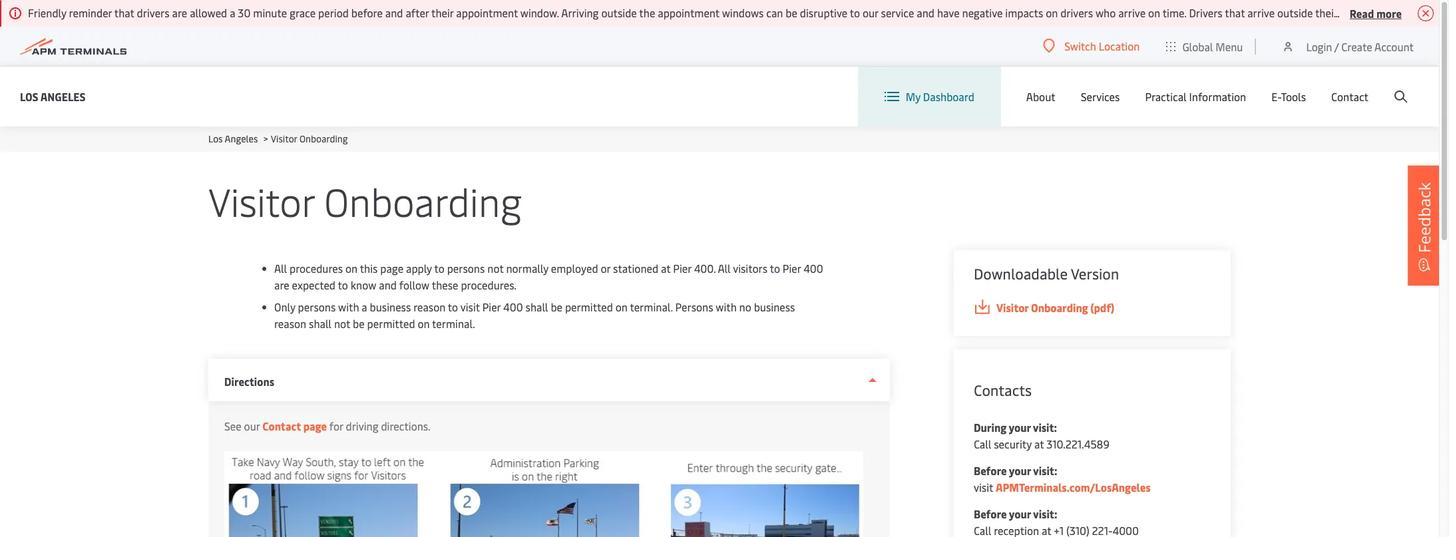 Task type: vqa. For each thing, say whether or not it's contained in the screenshot.
top Terminal.
yes



Task type: describe. For each thing, give the bounding box(es) containing it.
2 drivers from the left
[[1061, 5, 1093, 20]]

before your visit: visit apmterminals.com/losangeles
[[974, 463, 1151, 495]]

on right impacts
[[1046, 5, 1058, 20]]

2 vertical spatial visit:
[[1033, 507, 1058, 521]]

global menu button
[[1153, 26, 1257, 66]]

grace
[[290, 5, 316, 20]]

are inside all procedures on this page apply to persons not normally employed or stationed at pier 400. all visitors to pier 400 are expected to know and follow these procedures.
[[274, 278, 289, 292]]

visitor onboarding (pdf)
[[997, 300, 1115, 315]]

services
[[1081, 89, 1120, 104]]

page inside the directions element
[[303, 419, 327, 433]]

0 vertical spatial onboarding
[[300, 132, 348, 145]]

time.
[[1163, 5, 1187, 20]]

2 that from the left
[[1225, 5, 1245, 20]]

los for los angeles > visitor onboarding
[[208, 132, 223, 145]]

2 horizontal spatial be
[[786, 5, 798, 20]]

period
[[318, 5, 349, 20]]

on inside all procedures on this page apply to persons not normally employed or stationed at pier 400. all visitors to pier 400 are expected to know and follow these procedures.
[[346, 261, 358, 276]]

my
[[906, 89, 921, 104]]

stationed
[[613, 261, 659, 276]]

1 that from the left
[[114, 5, 134, 20]]

friendly reminder that drivers are allowed a 30 minute grace period before and after their appointment window. arriving outside the appointment windows can be disruptive to our service and have negative impacts on drivers who arrive on time. drivers that arrive outside their appointment window w
[[28, 5, 1449, 20]]

procedures.
[[461, 278, 517, 292]]

visit inside only persons with a business reason to visit pier 400 shall be permitted on terminal. persons with no business reason shall not be permitted on terminal.
[[461, 300, 480, 314]]

all procedures on this page apply to persons not normally employed or stationed at pier 400. all visitors to pier 400 are expected to know and follow these procedures.
[[274, 261, 823, 292]]

apmterminals.com/losangeles
[[996, 480, 1151, 495]]

your for security
[[1009, 420, 1031, 435]]

los angeles > visitor onboarding
[[208, 132, 348, 145]]

this
[[360, 261, 378, 276]]

3 your from the top
[[1009, 507, 1031, 521]]

dashboard
[[923, 89, 975, 104]]

0 horizontal spatial permitted
[[367, 316, 415, 331]]

global menu
[[1183, 39, 1243, 54]]

on down follow
[[418, 316, 430, 331]]

0 vertical spatial permitted
[[565, 300, 613, 314]]

310.221.4589
[[1047, 437, 1110, 451]]

employed
[[551, 261, 598, 276]]

your for apmterminals.com/losangeles
[[1009, 463, 1031, 478]]

create
[[1342, 39, 1373, 54]]

pier inside only persons with a business reason to visit pier 400 shall be permitted on terminal. persons with no business reason shall not be permitted on terminal.
[[483, 300, 501, 314]]

onboarding for visitor onboarding (pdf)
[[1031, 300, 1088, 315]]

2 appointment from the left
[[658, 5, 720, 20]]

during your visit: call security at 310.221.4589
[[974, 420, 1110, 451]]

visitor for visitor onboarding
[[208, 174, 314, 227]]

switch location
[[1065, 39, 1140, 53]]

400 inside all procedures on this page apply to persons not normally employed or stationed at pier 400. all visitors to pier 400 are expected to know and follow these procedures.
[[804, 261, 823, 276]]

page inside all procedures on this page apply to persons not normally employed or stationed at pier 400. all visitors to pier 400 are expected to know and follow these procedures.
[[380, 261, 404, 276]]

login / create account
[[1307, 39, 1414, 54]]

to inside only persons with a business reason to visit pier 400 shall be permitted on terminal. persons with no business reason shall not be permitted on terminal.
[[448, 300, 458, 314]]

1 horizontal spatial los angeles link
[[208, 132, 258, 145]]

practical information
[[1145, 89, 1247, 104]]

directions element
[[208, 401, 890, 537]]

to right disruptive
[[850, 5, 860, 20]]

visitors
[[733, 261, 768, 276]]

e-tools button
[[1272, 67, 1306, 127]]

0 vertical spatial visitor
[[271, 132, 297, 145]]

>
[[264, 132, 268, 145]]

expected
[[292, 278, 336, 292]]

services button
[[1081, 67, 1120, 127]]

0 horizontal spatial shall
[[309, 316, 332, 331]]

contact inside the directions element
[[263, 419, 301, 433]]

can
[[767, 5, 783, 20]]

pier 400 directions image
[[224, 451, 864, 537]]

before your visit:
[[974, 507, 1058, 521]]

0 vertical spatial our
[[863, 5, 879, 20]]

visitor for visitor onboarding (pdf)
[[997, 300, 1029, 315]]

contact page link
[[263, 419, 327, 433]]

know
[[351, 278, 376, 292]]

see our contact page for driving directions.
[[224, 419, 431, 433]]

impacts
[[1006, 5, 1044, 20]]

1 their from the left
[[431, 5, 454, 20]]

1 business from the left
[[370, 300, 411, 314]]

only persons with a business reason to visit pier 400 shall be permitted on terminal. persons with no business reason shall not be permitted on terminal.
[[274, 300, 795, 331]]

/
[[1335, 39, 1339, 54]]

driving
[[346, 419, 379, 433]]

call
[[974, 437, 992, 451]]

0 vertical spatial are
[[172, 5, 187, 20]]

negative
[[962, 5, 1003, 20]]

information
[[1190, 89, 1247, 104]]

follow
[[399, 278, 430, 292]]

1 with from the left
[[338, 300, 359, 314]]

before for before your visit: visit apmterminals.com/losangeles
[[974, 463, 1007, 478]]

not inside only persons with a business reason to visit pier 400 shall be permitted on terminal. persons with no business reason shall not be permitted on terminal.
[[334, 316, 350, 331]]

contact button
[[1332, 67, 1369, 127]]

close alert image
[[1418, 5, 1434, 21]]

menu
[[1216, 39, 1243, 54]]

on left time.
[[1149, 5, 1161, 20]]

the
[[639, 5, 655, 20]]

400 inside only persons with a business reason to visit pier 400 shall be permitted on terminal. persons with no business reason shall not be permitted on terminal.
[[503, 300, 523, 314]]

allowed
[[190, 5, 227, 20]]

who
[[1096, 5, 1116, 20]]

persons inside all procedures on this page apply to persons not normally employed or stationed at pier 400. all visitors to pier 400 are expected to know and follow these procedures.
[[447, 261, 485, 276]]

normally
[[506, 261, 549, 276]]

contacts
[[974, 380, 1032, 400]]

2 business from the left
[[754, 300, 795, 314]]

angeles for los angeles > visitor onboarding
[[225, 132, 258, 145]]

visit: for security
[[1033, 420, 1057, 435]]

1 horizontal spatial terminal.
[[630, 300, 673, 314]]

0 horizontal spatial be
[[353, 316, 365, 331]]

2 outside from the left
[[1278, 5, 1313, 20]]

2 their from the left
[[1316, 5, 1338, 20]]

0 horizontal spatial terminal.
[[432, 316, 475, 331]]

minute
[[253, 5, 287, 20]]

on down stationed
[[616, 300, 628, 314]]

procedures
[[290, 261, 343, 276]]

los angeles
[[20, 89, 86, 104]]

no
[[739, 300, 752, 314]]

1 vertical spatial reason
[[274, 316, 306, 331]]

only
[[274, 300, 295, 314]]

persons inside only persons with a business reason to visit pier 400 shall be permitted on terminal. persons with no business reason shall not be permitted on terminal.
[[298, 300, 336, 314]]

disruptive
[[800, 5, 848, 20]]

our inside the directions element
[[244, 419, 260, 433]]

switch
[[1065, 39, 1096, 53]]

at inside all procedures on this page apply to persons not normally employed or stationed at pier 400. all visitors to pier 400 are expected to know and follow these procedures.
[[661, 261, 671, 276]]

more
[[1377, 6, 1402, 20]]

account
[[1375, 39, 1414, 54]]



Task type: locate. For each thing, give the bounding box(es) containing it.
page left the for
[[303, 419, 327, 433]]

and inside all procedures on this page apply to persons not normally employed or stationed at pier 400. all visitors to pier 400 are expected to know and follow these procedures.
[[379, 278, 397, 292]]

1 horizontal spatial contact
[[1332, 89, 1369, 104]]

arriving
[[561, 5, 599, 20]]

1 vertical spatial onboarding
[[324, 174, 522, 227]]

with left no
[[716, 300, 737, 314]]

angeles for los angeles
[[40, 89, 86, 104]]

0 vertical spatial shall
[[526, 300, 548, 314]]

reminder
[[69, 5, 112, 20]]

1 appointment from the left
[[456, 5, 518, 20]]

0 vertical spatial 400
[[804, 261, 823, 276]]

shall down all procedures on this page apply to persons not normally employed or stationed at pier 400. all visitors to pier 400 are expected to know and follow these procedures.
[[526, 300, 548, 314]]

visit: up "310.221.4589"
[[1033, 420, 1057, 435]]

1 vertical spatial are
[[274, 278, 289, 292]]

all
[[274, 261, 287, 276], [718, 261, 731, 276]]

1 horizontal spatial persons
[[447, 261, 485, 276]]

page
[[380, 261, 404, 276], [303, 419, 327, 433]]

400 right visitors
[[804, 261, 823, 276]]

window.
[[521, 5, 559, 20]]

1 vertical spatial los
[[208, 132, 223, 145]]

permitted down follow
[[367, 316, 415, 331]]

be down all procedures on this page apply to persons not normally employed or stationed at pier 400. all visitors to pier 400 are expected to know and follow these procedures.
[[551, 300, 563, 314]]

before
[[351, 5, 383, 20]]

arrive right who
[[1119, 5, 1146, 20]]

0 vertical spatial visit
[[461, 300, 480, 314]]

e-
[[1272, 89, 1281, 104]]

0 horizontal spatial visit
[[461, 300, 480, 314]]

0 vertical spatial contact
[[1332, 89, 1369, 104]]

visit: up apmterminals.com/losangeles link
[[1033, 463, 1058, 478]]

1 vertical spatial visit:
[[1033, 463, 1058, 478]]

about button
[[1027, 67, 1056, 127]]

tools
[[1281, 89, 1306, 104]]

and left have
[[917, 5, 935, 20]]

our right see
[[244, 419, 260, 433]]

visit: inside before your visit: visit apmterminals.com/losangeles
[[1033, 463, 1058, 478]]

a inside only persons with a business reason to visit pier 400 shall be permitted on terminal. persons with no business reason shall not be permitted on terminal.
[[362, 300, 367, 314]]

1 horizontal spatial page
[[380, 261, 404, 276]]

0 horizontal spatial contact
[[263, 419, 301, 433]]

apmterminals.com/losangeles link
[[996, 480, 1151, 495]]

and left after
[[385, 5, 403, 20]]

0 vertical spatial terminal.
[[630, 300, 673, 314]]

downloadable
[[974, 264, 1068, 284]]

contact right see
[[263, 419, 301, 433]]

outside left the
[[602, 5, 637, 20]]

feedback button
[[1408, 165, 1441, 285]]

have
[[937, 5, 960, 20]]

not up procedures.
[[488, 261, 504, 276]]

2 arrive from the left
[[1248, 5, 1275, 20]]

reason down follow
[[414, 300, 446, 314]]

global
[[1183, 39, 1213, 54]]

2 horizontal spatial appointment
[[1340, 5, 1402, 20]]

be right can
[[786, 5, 798, 20]]

drivers left allowed
[[137, 5, 170, 20]]

los angeles link
[[20, 88, 86, 105], [208, 132, 258, 145]]

0 vertical spatial page
[[380, 261, 404, 276]]

1 vertical spatial page
[[303, 419, 327, 433]]

before for before your visit:
[[974, 507, 1007, 521]]

0 vertical spatial not
[[488, 261, 504, 276]]

that right reminder
[[114, 5, 134, 20]]

to up the these
[[434, 261, 445, 276]]

visitor down >
[[208, 174, 314, 227]]

1 vertical spatial before
[[974, 507, 1007, 521]]

for
[[329, 419, 343, 433]]

1 horizontal spatial a
[[362, 300, 367, 314]]

1 horizontal spatial all
[[718, 261, 731, 276]]

0 horizontal spatial outside
[[602, 5, 637, 20]]

and
[[385, 5, 403, 20], [917, 5, 935, 20], [379, 278, 397, 292]]

your inside before your visit: visit apmterminals.com/losangeles
[[1009, 463, 1031, 478]]

visit up before your visit:
[[974, 480, 993, 495]]

0 horizontal spatial reason
[[274, 316, 306, 331]]

1 vertical spatial your
[[1009, 463, 1031, 478]]

2 all from the left
[[718, 261, 731, 276]]

directions.
[[381, 419, 431, 433]]

1 vertical spatial 400
[[503, 300, 523, 314]]

not
[[488, 261, 504, 276], [334, 316, 350, 331]]

0 horizontal spatial business
[[370, 300, 411, 314]]

your up security
[[1009, 420, 1031, 435]]

0 horizontal spatial persons
[[298, 300, 336, 314]]

0 horizontal spatial a
[[230, 5, 235, 20]]

arrive
[[1119, 5, 1146, 20], [1248, 5, 1275, 20]]

practical
[[1145, 89, 1187, 104]]

on left this
[[346, 261, 358, 276]]

are up only at the left bottom
[[274, 278, 289, 292]]

visit inside before your visit: visit apmterminals.com/losangeles
[[974, 480, 993, 495]]

security
[[994, 437, 1032, 451]]

before inside before your visit: visit apmterminals.com/losangeles
[[974, 463, 1007, 478]]

your down before your visit: visit apmterminals.com/losangeles
[[1009, 507, 1031, 521]]

your
[[1009, 420, 1031, 435], [1009, 463, 1031, 478], [1009, 507, 1031, 521]]

all left the procedures
[[274, 261, 287, 276]]

1 horizontal spatial permitted
[[565, 300, 613, 314]]

friendly
[[28, 5, 66, 20]]

400.
[[694, 261, 716, 276]]

a left 30
[[230, 5, 235, 20]]

visit down procedures.
[[461, 300, 480, 314]]

1 horizontal spatial appointment
[[658, 5, 720, 20]]

0 horizontal spatial their
[[431, 5, 454, 20]]

not down expected
[[334, 316, 350, 331]]

that right drivers at the right top of the page
[[1225, 5, 1245, 20]]

to right visitors
[[770, 261, 780, 276]]

1 vertical spatial be
[[551, 300, 563, 314]]

1 horizontal spatial arrive
[[1248, 5, 1275, 20]]

persons down expected
[[298, 300, 336, 314]]

your down security
[[1009, 463, 1031, 478]]

1 horizontal spatial shall
[[526, 300, 548, 314]]

0 horizontal spatial with
[[338, 300, 359, 314]]

0 horizontal spatial our
[[244, 419, 260, 433]]

2 vertical spatial visitor
[[997, 300, 1029, 315]]

see
[[224, 419, 242, 433]]

0 vertical spatial be
[[786, 5, 798, 20]]

directions
[[224, 374, 274, 389]]

are left allowed
[[172, 5, 187, 20]]

0 horizontal spatial drivers
[[137, 5, 170, 20]]

version
[[1071, 264, 1119, 284]]

with
[[338, 300, 359, 314], [716, 300, 737, 314]]

permitted
[[565, 300, 613, 314], [367, 316, 415, 331]]

0 horizontal spatial at
[[661, 261, 671, 276]]

to down the these
[[448, 300, 458, 314]]

login
[[1307, 39, 1333, 54]]

0 vertical spatial before
[[974, 463, 1007, 478]]

2 vertical spatial onboarding
[[1031, 300, 1088, 315]]

visit: inside during your visit: call security at 310.221.4589
[[1033, 420, 1057, 435]]

apply
[[406, 261, 432, 276]]

1 horizontal spatial our
[[863, 5, 879, 20]]

1 vertical spatial our
[[244, 419, 260, 433]]

(pdf)
[[1091, 300, 1115, 315]]

onboarding for visitor onboarding
[[324, 174, 522, 227]]

2 with from the left
[[716, 300, 737, 314]]

or
[[601, 261, 611, 276]]

drivers
[[1189, 5, 1223, 20]]

my dashboard
[[906, 89, 975, 104]]

0 horizontal spatial are
[[172, 5, 187, 20]]

outside up login
[[1278, 5, 1313, 20]]

their
[[431, 5, 454, 20], [1316, 5, 1338, 20]]

visitor down downloadable
[[997, 300, 1029, 315]]

0 vertical spatial persons
[[447, 261, 485, 276]]

1 horizontal spatial not
[[488, 261, 504, 276]]

0 vertical spatial at
[[661, 261, 671, 276]]

onboarding
[[300, 132, 348, 145], [324, 174, 522, 227], [1031, 300, 1088, 315]]

visit: down apmterminals.com/losangeles link
[[1033, 507, 1058, 521]]

0 vertical spatial a
[[230, 5, 235, 20]]

about
[[1027, 89, 1056, 104]]

0 horizontal spatial all
[[274, 261, 287, 276]]

visitor onboarding
[[208, 174, 522, 227]]

pier down procedures.
[[483, 300, 501, 314]]

business
[[370, 300, 411, 314], [754, 300, 795, 314]]

1 horizontal spatial are
[[274, 278, 289, 292]]

1 vertical spatial at
[[1035, 437, 1044, 451]]

visitor right >
[[271, 132, 297, 145]]

30
[[238, 5, 251, 20]]

with down know
[[338, 300, 359, 314]]

visitor onboarding (pdf) link
[[974, 300, 1211, 316]]

1 horizontal spatial reason
[[414, 300, 446, 314]]

0 horizontal spatial not
[[334, 316, 350, 331]]

at right security
[[1035, 437, 1044, 451]]

2 vertical spatial be
[[353, 316, 365, 331]]

0 vertical spatial los angeles link
[[20, 88, 86, 105]]

1 vertical spatial terminal.
[[432, 316, 475, 331]]

before
[[974, 463, 1007, 478], [974, 507, 1007, 521]]

1 vertical spatial persons
[[298, 300, 336, 314]]

shall down expected
[[309, 316, 332, 331]]

business down follow
[[370, 300, 411, 314]]

1 vertical spatial shall
[[309, 316, 332, 331]]

to left know
[[338, 278, 348, 292]]

these
[[432, 278, 458, 292]]

los for los angeles
[[20, 89, 38, 104]]

0 horizontal spatial angeles
[[40, 89, 86, 104]]

2 vertical spatial your
[[1009, 507, 1031, 521]]

login / create account link
[[1282, 27, 1414, 66]]

their up login
[[1316, 5, 1338, 20]]

1 vertical spatial contact
[[263, 419, 301, 433]]

visit: for apmterminals.com/losangeles
[[1033, 463, 1058, 478]]

our left service
[[863, 5, 879, 20]]

1 all from the left
[[274, 261, 287, 276]]

1 vertical spatial a
[[362, 300, 367, 314]]

1 horizontal spatial pier
[[673, 261, 692, 276]]

angeles
[[40, 89, 86, 104], [225, 132, 258, 145]]

at inside during your visit: call security at 310.221.4589
[[1035, 437, 1044, 451]]

directions button
[[208, 359, 890, 401]]

0 vertical spatial your
[[1009, 420, 1031, 435]]

read
[[1350, 6, 1374, 20]]

feedback
[[1414, 182, 1436, 253]]

window
[[1405, 5, 1442, 20]]

1 horizontal spatial business
[[754, 300, 795, 314]]

persons up the these
[[447, 261, 485, 276]]

and right know
[[379, 278, 397, 292]]

1 vertical spatial visitor
[[208, 174, 314, 227]]

appointment left window.
[[456, 5, 518, 20]]

1 horizontal spatial los
[[208, 132, 223, 145]]

during
[[974, 420, 1007, 435]]

w
[[1444, 5, 1449, 20]]

1 your from the top
[[1009, 420, 1031, 435]]

be down know
[[353, 316, 365, 331]]

0 horizontal spatial arrive
[[1119, 5, 1146, 20]]

terminal. down stationed
[[630, 300, 673, 314]]

after
[[406, 5, 429, 20]]

downloadable version
[[974, 264, 1119, 284]]

on
[[1046, 5, 1058, 20], [1149, 5, 1161, 20], [346, 261, 358, 276], [616, 300, 628, 314], [418, 316, 430, 331]]

1 horizontal spatial be
[[551, 300, 563, 314]]

1 vertical spatial permitted
[[367, 316, 415, 331]]

0 vertical spatial reason
[[414, 300, 446, 314]]

visit
[[461, 300, 480, 314], [974, 480, 993, 495]]

e-tools
[[1272, 89, 1306, 104]]

windows
[[722, 5, 764, 20]]

1 horizontal spatial visit
[[974, 480, 993, 495]]

2 before from the top
[[974, 507, 1007, 521]]

at right stationed
[[661, 261, 671, 276]]

a down know
[[362, 300, 367, 314]]

contact
[[1332, 89, 1369, 104], [263, 419, 301, 433]]

contact down login / create account link
[[1332, 89, 1369, 104]]

2 horizontal spatial pier
[[783, 261, 801, 276]]

their right after
[[431, 5, 454, 20]]

permitted down employed in the left of the page
[[565, 300, 613, 314]]

reason down only at the left bottom
[[274, 316, 306, 331]]

visitor
[[271, 132, 297, 145], [208, 174, 314, 227], [997, 300, 1029, 315]]

our
[[863, 5, 879, 20], [244, 419, 260, 433]]

your inside during your visit: call security at 310.221.4589
[[1009, 420, 1031, 435]]

practical information button
[[1145, 67, 1247, 127]]

not inside all procedures on this page apply to persons not normally employed or stationed at pier 400. all visitors to pier 400 are expected to know and follow these procedures.
[[488, 261, 504, 276]]

0 vertical spatial angeles
[[40, 89, 86, 104]]

arrive right drivers at the right top of the page
[[1248, 5, 1275, 20]]

1 drivers from the left
[[137, 5, 170, 20]]

0 horizontal spatial that
[[114, 5, 134, 20]]

shall
[[526, 300, 548, 314], [309, 316, 332, 331]]

1 horizontal spatial 400
[[804, 261, 823, 276]]

switch location button
[[1043, 39, 1140, 53]]

los
[[20, 89, 38, 104], [208, 132, 223, 145]]

page right this
[[380, 261, 404, 276]]

my dashboard button
[[885, 67, 975, 127]]

400 down procedures.
[[503, 300, 523, 314]]

2 your from the top
[[1009, 463, 1031, 478]]

appointment up login / create account
[[1340, 5, 1402, 20]]

1 horizontal spatial angeles
[[225, 132, 258, 145]]

1 vertical spatial los angeles link
[[208, 132, 258, 145]]

persons
[[676, 300, 713, 314]]

drivers left who
[[1061, 5, 1093, 20]]

terminal. down the these
[[432, 316, 475, 331]]

1 horizontal spatial at
[[1035, 437, 1044, 451]]

0 horizontal spatial 400
[[503, 300, 523, 314]]

0 horizontal spatial pier
[[483, 300, 501, 314]]

1 vertical spatial visit
[[974, 480, 993, 495]]

1 before from the top
[[974, 463, 1007, 478]]

business right no
[[754, 300, 795, 314]]

1 horizontal spatial their
[[1316, 5, 1338, 20]]

1 outside from the left
[[602, 5, 637, 20]]

0 horizontal spatial los angeles link
[[20, 88, 86, 105]]

read more button
[[1350, 5, 1402, 21]]

3 appointment from the left
[[1340, 5, 1402, 20]]

all right 400.
[[718, 261, 731, 276]]

read more
[[1350, 6, 1402, 20]]

1 arrive from the left
[[1119, 5, 1146, 20]]

appointment right the
[[658, 5, 720, 20]]

0 horizontal spatial appointment
[[456, 5, 518, 20]]

pier left 400.
[[673, 261, 692, 276]]

0 vertical spatial los
[[20, 89, 38, 104]]

pier right visitors
[[783, 261, 801, 276]]



